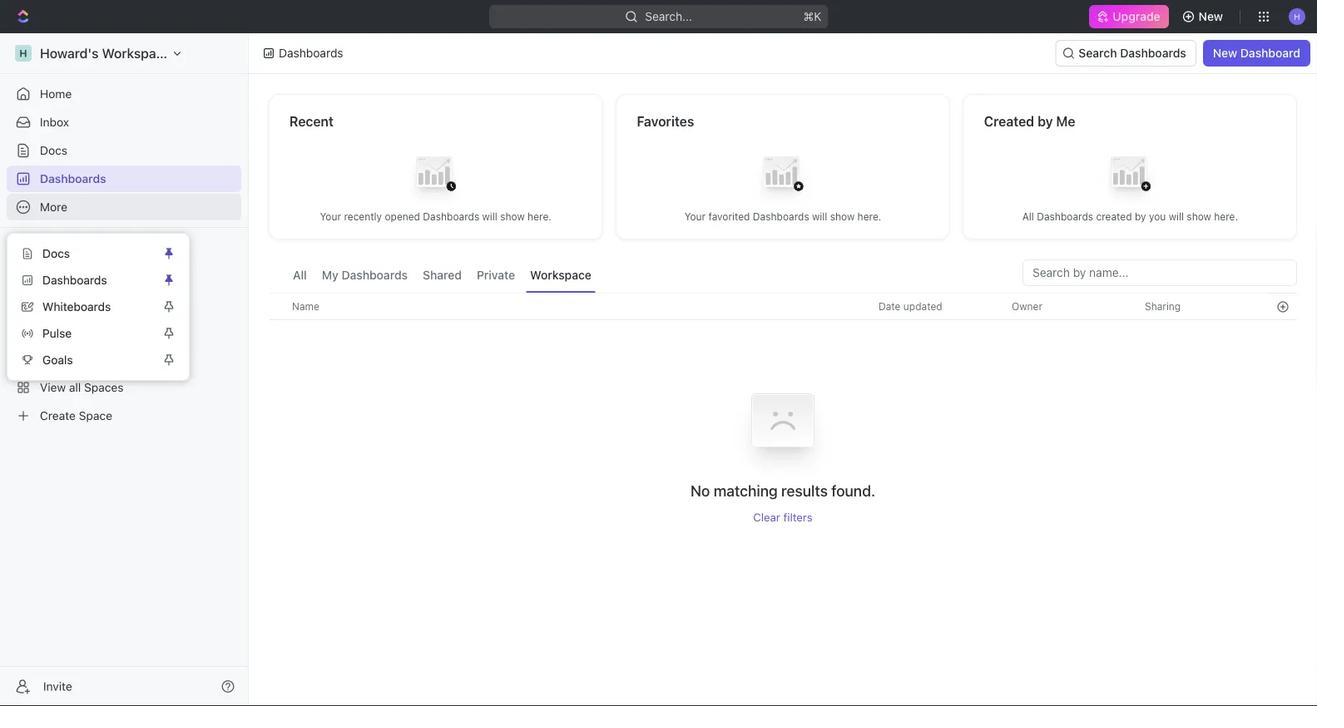 Task type: describe. For each thing, give the bounding box(es) containing it.
recently
[[344, 211, 382, 223]]

no favorited dashboards image
[[750, 144, 816, 210]]

dashboards down no recent dashboards image
[[423, 211, 479, 223]]

favorites button
[[7, 238, 64, 258]]

dashboards left created
[[1037, 211, 1093, 223]]

team space
[[40, 324, 106, 338]]

whiteboards link
[[14, 294, 159, 320]]

clear
[[753, 511, 780, 524]]

private
[[477, 268, 515, 282]]

search dashboards
[[1079, 46, 1186, 60]]

created by me
[[984, 114, 1075, 129]]

1 vertical spatial by
[[1135, 211, 1146, 223]]

no matching results found.
[[690, 482, 875, 499]]

space
[[72, 324, 106, 338]]

my dashboards
[[322, 268, 408, 282]]

inbox link
[[7, 109, 241, 136]]

updated
[[903, 301, 942, 312]]

private button
[[473, 260, 519, 293]]

results
[[781, 482, 828, 499]]

search dashboards button
[[1055, 40, 1196, 67]]

my
[[322, 268, 338, 282]]

0 vertical spatial docs link
[[7, 137, 241, 164]]

2 will from the left
[[812, 211, 827, 223]]

more
[[40, 200, 67, 214]]

⌘k
[[803, 10, 821, 23]]

no created by me dashboards image
[[1097, 144, 1163, 210]]

favorites inside button
[[13, 242, 57, 254]]

your recently opened dashboards will show here.
[[320, 211, 551, 223]]

Search by name... text field
[[1032, 260, 1287, 285]]

owner
[[1012, 301, 1042, 312]]

your for recent
[[320, 211, 341, 223]]

opened
[[385, 211, 420, 223]]

0 vertical spatial by
[[1038, 114, 1053, 129]]

team space link
[[40, 318, 238, 344]]

goals
[[42, 353, 73, 367]]

whiteboards
[[42, 300, 111, 314]]

date updated
[[879, 301, 942, 312]]

name
[[292, 301, 319, 312]]

my dashboards button
[[318, 260, 412, 293]]

your for favorites
[[684, 211, 706, 223]]

docs inside sidebar navigation
[[40, 144, 67, 157]]

date
[[879, 301, 901, 312]]

search
[[1079, 46, 1117, 60]]

clear filters button
[[753, 511, 813, 524]]

all dashboards created by you will show here.
[[1022, 211, 1238, 223]]

matching
[[714, 482, 778, 499]]

2 show from the left
[[830, 211, 855, 223]]

home link
[[7, 81, 241, 107]]



Task type: locate. For each thing, give the bounding box(es) containing it.
3 will from the left
[[1169, 211, 1184, 223]]

1 horizontal spatial here.
[[857, 211, 881, 223]]

0 vertical spatial docs
[[40, 144, 67, 157]]

1 vertical spatial favorites
[[13, 242, 57, 254]]

1 horizontal spatial will
[[812, 211, 827, 223]]

by
[[1038, 114, 1053, 129], [1135, 211, 1146, 223]]

dashboards up more
[[40, 172, 106, 186]]

0 vertical spatial favorites
[[637, 114, 694, 129]]

1 horizontal spatial by
[[1135, 211, 1146, 223]]

your
[[320, 211, 341, 223], [684, 211, 706, 223]]

1 vertical spatial docs
[[42, 247, 70, 260]]

found.
[[831, 482, 875, 499]]

recent
[[290, 114, 334, 129]]

favorites
[[637, 114, 694, 129], [13, 242, 57, 254]]

new down new button
[[1213, 46, 1237, 60]]

dashboard
[[1240, 46, 1300, 60]]

new for new
[[1199, 10, 1223, 23]]

all for all
[[293, 268, 307, 282]]

filters
[[783, 511, 813, 524]]

goals link
[[14, 347, 159, 374]]

no data image
[[733, 371, 833, 481]]

2 horizontal spatial will
[[1169, 211, 1184, 223]]

0 vertical spatial all
[[1022, 211, 1034, 223]]

0 horizontal spatial all
[[293, 268, 307, 282]]

no matching results found. table
[[269, 293, 1297, 524]]

2 your from the left
[[684, 211, 706, 223]]

new up new dashboard
[[1199, 10, 1223, 23]]

created
[[1096, 211, 1132, 223]]

dashboards link
[[7, 166, 241, 192], [14, 267, 159, 294]]

you
[[1149, 211, 1166, 223]]

dashboards link up more dropdown button
[[7, 166, 241, 192]]

1 vertical spatial docs link
[[14, 240, 159, 267]]

dashboards link up whiteboards
[[14, 267, 159, 294]]

your left recently
[[320, 211, 341, 223]]

more button
[[7, 194, 241, 220]]

dashboards up whiteboards
[[42, 273, 107, 287]]

shared button
[[418, 260, 466, 293]]

team
[[40, 324, 69, 338]]

1 will from the left
[[482, 211, 497, 223]]

tab list containing all
[[289, 260, 596, 293]]

by left "me"
[[1038, 114, 1053, 129]]

2 horizontal spatial show
[[1187, 211, 1211, 223]]

will up private
[[482, 211, 497, 223]]

dashboards right the my
[[341, 268, 408, 282]]

new for new dashboard
[[1213, 46, 1237, 60]]

dashboards down upgrade
[[1120, 46, 1186, 60]]

new dashboard
[[1213, 46, 1300, 60]]

docs up the spaces
[[42, 247, 70, 260]]

pulse
[[42, 327, 72, 340]]

sharing
[[1145, 301, 1181, 312]]

no recent dashboards image
[[402, 144, 469, 210]]

invite
[[43, 680, 72, 693]]

docs down inbox
[[40, 144, 67, 157]]

docs link down inbox link
[[7, 137, 241, 164]]

docs
[[40, 144, 67, 157], [42, 247, 70, 260]]

1 vertical spatial dashboards link
[[14, 267, 159, 294]]

1 show from the left
[[500, 211, 525, 223]]

sidebar navigation
[[0, 33, 249, 706]]

workspace button
[[526, 260, 596, 293]]

0 horizontal spatial your
[[320, 211, 341, 223]]

3 show from the left
[[1187, 211, 1211, 223]]

home
[[40, 87, 72, 101]]

row containing name
[[269, 293, 1297, 320]]

all inside button
[[293, 268, 307, 282]]

1 vertical spatial new
[[1213, 46, 1237, 60]]

new button
[[1175, 3, 1233, 30]]

all
[[1022, 211, 1034, 223], [293, 268, 307, 282]]

docs link up whiteboards link
[[14, 240, 159, 267]]

0 horizontal spatial show
[[500, 211, 525, 223]]

will down the no favorited dashboards image
[[812, 211, 827, 223]]

pulse link
[[14, 320, 159, 347]]

1 horizontal spatial show
[[830, 211, 855, 223]]

0 horizontal spatial here.
[[528, 211, 551, 223]]

your favorited dashboards will show here.
[[684, 211, 881, 223]]

all button
[[289, 260, 311, 293]]

will
[[482, 211, 497, 223], [812, 211, 827, 223], [1169, 211, 1184, 223]]

workspace
[[530, 268, 591, 282]]

2 here. from the left
[[857, 211, 881, 223]]

new
[[1199, 10, 1223, 23], [1213, 46, 1237, 60]]

new dashboard button
[[1203, 40, 1310, 67]]

row
[[269, 293, 1297, 320]]

show
[[500, 211, 525, 223], [830, 211, 855, 223], [1187, 211, 1211, 223]]

1 horizontal spatial all
[[1022, 211, 1034, 223]]

spaces
[[13, 270, 49, 282]]

1 vertical spatial all
[[293, 268, 307, 282]]

0 vertical spatial new
[[1199, 10, 1223, 23]]

upgrade link
[[1089, 5, 1169, 28]]

will right you
[[1169, 211, 1184, 223]]

0 horizontal spatial by
[[1038, 114, 1053, 129]]

clear filters
[[753, 511, 813, 524]]

0 horizontal spatial will
[[482, 211, 497, 223]]

1 horizontal spatial your
[[684, 211, 706, 223]]

shared
[[423, 268, 462, 282]]

inbox
[[40, 115, 69, 129]]

your left favorited
[[684, 211, 706, 223]]

upgrade
[[1113, 10, 1160, 23]]

dashboards
[[279, 46, 343, 60], [1120, 46, 1186, 60], [40, 172, 106, 186], [423, 211, 479, 223], [753, 211, 809, 223], [1037, 211, 1093, 223], [341, 268, 408, 282], [42, 273, 107, 287]]

favorited
[[708, 211, 750, 223]]

search...
[[645, 10, 692, 23]]

me
[[1056, 114, 1075, 129]]

no matching results found. row
[[269, 371, 1297, 524]]

here.
[[528, 211, 551, 223], [857, 211, 881, 223], [1214, 211, 1238, 223]]

1 here. from the left
[[528, 211, 551, 223]]

0 vertical spatial dashboards link
[[7, 166, 241, 192]]

3 here. from the left
[[1214, 211, 1238, 223]]

dashboards up recent
[[279, 46, 343, 60]]

user group image
[[17, 326, 30, 336]]

dashboards down the no favorited dashboards image
[[753, 211, 809, 223]]

1 horizontal spatial favorites
[[637, 114, 694, 129]]

0 horizontal spatial favorites
[[13, 242, 57, 254]]

2 horizontal spatial here.
[[1214, 211, 1238, 223]]

no
[[690, 482, 710, 499]]

1 your from the left
[[320, 211, 341, 223]]

by left you
[[1135, 211, 1146, 223]]

docs link
[[7, 137, 241, 164], [14, 240, 159, 267]]

tab list
[[289, 260, 596, 293]]

created
[[984, 114, 1034, 129]]

dashboards inside sidebar navigation
[[40, 172, 106, 186]]

all for all dashboards created by you will show here.
[[1022, 211, 1034, 223]]

date updated button
[[869, 294, 952, 319]]



Task type: vqa. For each thing, say whether or not it's contained in the screenshot.
used
no



